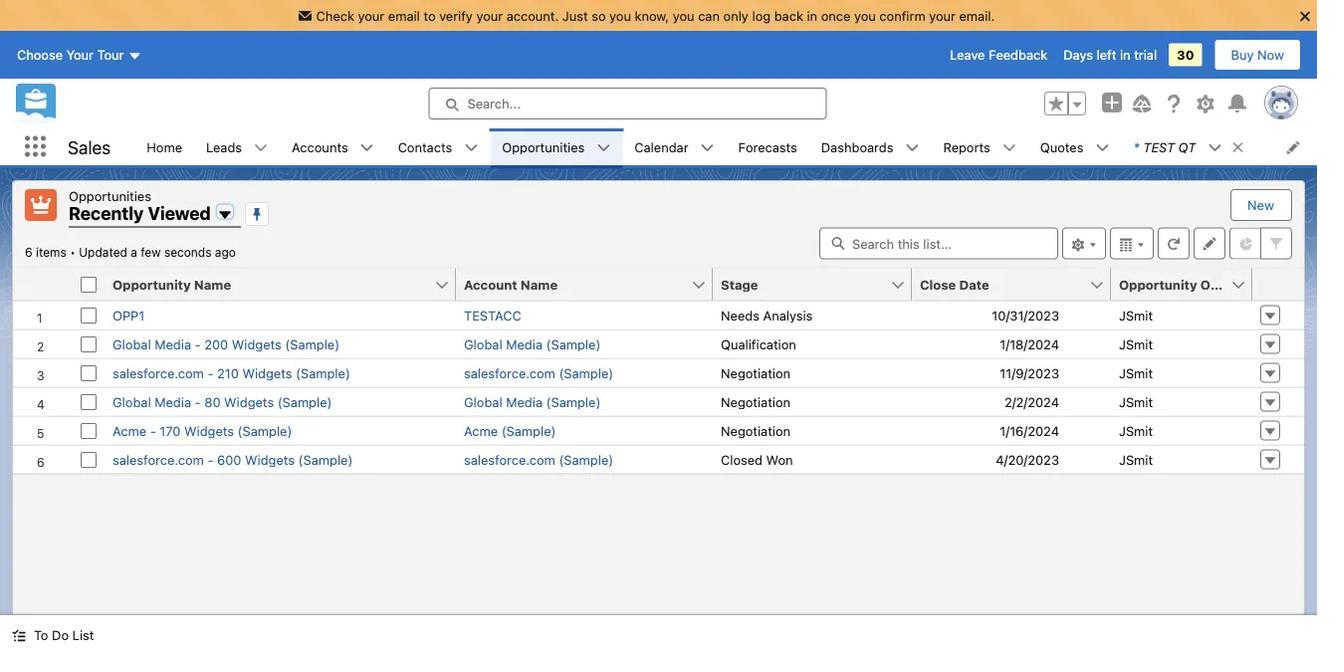 Task type: describe. For each thing, give the bounding box(es) containing it.
text default image for dashboards
[[906, 141, 920, 155]]

testacc link
[[464, 308, 522, 323]]

opportunity name
[[113, 277, 231, 292]]

jsmit for 10/31/2023
[[1120, 308, 1154, 323]]

items
[[36, 246, 67, 259]]

210
[[217, 366, 239, 381]]

text default image for quotes
[[1096, 141, 1110, 155]]

jsmit for 1/16/2024
[[1120, 423, 1154, 438]]

choose your tour
[[17, 47, 124, 62]]

know,
[[635, 8, 670, 23]]

global media - 80 widgets (sample) link
[[113, 394, 332, 409]]

widgets down salesforce.com - 210 widgets (sample) link
[[224, 394, 274, 409]]

2 you from the left
[[673, 8, 695, 23]]

search... button
[[429, 88, 827, 120]]

*
[[1134, 139, 1140, 154]]

2 your from the left
[[477, 8, 503, 23]]

none search field inside the recently viewed|opportunities|list view element
[[820, 228, 1059, 259]]

1 you from the left
[[610, 8, 632, 23]]

10/31/2023
[[993, 308, 1060, 323]]

global media (sample) for qualification
[[464, 337, 601, 352]]

salesforce.com (sample) for negotiation
[[464, 366, 614, 381]]

analysis
[[764, 308, 813, 323]]

tour
[[97, 47, 124, 62]]

search...
[[468, 96, 521, 111]]

recently viewed|opportunities|list view element
[[12, 180, 1306, 616]]

calendar list item
[[623, 129, 727, 165]]

acme for acme - 170 widgets (sample)
[[113, 423, 147, 438]]

calendar link
[[623, 129, 701, 165]]

opportunity name button
[[105, 268, 434, 300]]

only
[[724, 8, 749, 23]]

account
[[464, 277, 518, 292]]

reports
[[944, 139, 991, 154]]

trial
[[1135, 47, 1158, 62]]

opportunity owner alias button
[[1112, 268, 1278, 300]]

check your email to verify your account. just so you know, you can only log back in once you confirm your email.
[[316, 8, 996, 23]]

opportunity name element
[[105, 268, 468, 301]]

1/16/2024
[[1000, 423, 1060, 438]]

global media (sample) link for negotiation
[[464, 394, 601, 409]]

80
[[204, 394, 221, 409]]

won
[[767, 452, 794, 467]]

email.
[[960, 8, 996, 23]]

name for account name
[[521, 277, 558, 292]]

global media (sample) for negotiation
[[464, 394, 601, 409]]

text default image for opportunities
[[597, 141, 611, 155]]

jsmit for 2/2/2024
[[1120, 394, 1154, 409]]

updated
[[79, 246, 127, 259]]

widgets for 600
[[245, 452, 295, 467]]

stage element
[[713, 268, 924, 301]]

qualification
[[721, 337, 797, 352]]

to
[[424, 8, 436, 23]]

acme - 170 widgets (sample)
[[113, 423, 292, 438]]

so
[[592, 8, 606, 23]]

close date element
[[912, 268, 1124, 301]]

to do list
[[34, 628, 94, 643]]

opportunity for opportunity owner alias
[[1120, 277, 1198, 292]]

date
[[960, 277, 990, 292]]

do
[[52, 628, 69, 643]]

choose your tour button
[[16, 39, 143, 71]]

contacts link
[[386, 129, 465, 165]]

close
[[920, 277, 957, 292]]

dashboards link
[[810, 129, 906, 165]]

leads list item
[[194, 129, 280, 165]]

action element
[[1253, 268, 1305, 301]]

global for global media (sample) link associated with negotiation
[[464, 394, 503, 409]]

- left 200
[[195, 337, 201, 352]]

stage button
[[713, 268, 891, 300]]

closed won
[[721, 452, 794, 467]]

quotes list item
[[1029, 129, 1122, 165]]

account name element
[[456, 268, 725, 301]]

media left 200
[[155, 337, 191, 352]]

salesforce.com (sample) link for negotiation
[[464, 366, 614, 381]]

opportunities list item
[[490, 129, 623, 165]]

sales
[[68, 136, 111, 158]]

600
[[217, 452, 242, 467]]

salesforce.com - 210 widgets (sample)
[[113, 366, 350, 381]]

verify
[[439, 8, 473, 23]]

alias
[[1247, 277, 1278, 292]]

dashboards list item
[[810, 129, 932, 165]]

quotes
[[1041, 139, 1084, 154]]

accounts list item
[[280, 129, 386, 165]]

acme for acme (sample)
[[464, 423, 498, 438]]

cell inside recently viewed grid
[[73, 268, 105, 301]]

•
[[70, 246, 76, 259]]

6
[[25, 246, 33, 259]]

- for 210
[[208, 366, 214, 381]]

can
[[698, 8, 720, 23]]

reports link
[[932, 129, 1003, 165]]

home
[[147, 139, 182, 154]]

jsmit for 4/20/2023
[[1120, 452, 1154, 467]]

to
[[34, 628, 48, 643]]

contacts list item
[[386, 129, 490, 165]]

list containing home
[[135, 129, 1318, 165]]

1/18/2024
[[1000, 337, 1060, 352]]

jsmit for 1/18/2024
[[1120, 337, 1154, 352]]

closed
[[721, 452, 763, 467]]

recently viewed grid
[[13, 268, 1305, 475]]

salesforce.com - 600 widgets (sample) link
[[113, 452, 353, 467]]

calendar
[[635, 139, 689, 154]]

quotes link
[[1029, 129, 1096, 165]]

global media (sample) link for qualification
[[464, 337, 601, 352]]

buy now
[[1232, 47, 1285, 62]]

back
[[775, 8, 804, 23]]

text default image for leads
[[254, 141, 268, 155]]

close date
[[920, 277, 990, 292]]

list item containing *
[[1122, 129, 1254, 165]]

days
[[1064, 47, 1094, 62]]

global for qualification's global media (sample) link
[[464, 337, 503, 352]]

home link
[[135, 129, 194, 165]]

item number element
[[13, 268, 73, 301]]

opportunities inside "list item"
[[502, 139, 585, 154]]

test
[[1144, 139, 1175, 154]]

reports list item
[[932, 129, 1029, 165]]

recently
[[69, 203, 144, 224]]

accounts link
[[280, 129, 360, 165]]

email
[[388, 8, 420, 23]]

global media - 200 widgets (sample) link
[[113, 337, 340, 352]]

11/9/2023
[[1001, 366, 1060, 381]]



Task type: vqa. For each thing, say whether or not it's contained in the screenshot.
MAILING CITY
no



Task type: locate. For each thing, give the bounding box(es) containing it.
check
[[316, 8, 355, 23]]

name right account
[[521, 277, 558, 292]]

0 vertical spatial global media (sample)
[[464, 337, 601, 352]]

negotiation for acme (sample)
[[721, 423, 791, 438]]

global media (sample) down "testacc"
[[464, 337, 601, 352]]

3 jsmit from the top
[[1120, 366, 1154, 381]]

0 horizontal spatial acme
[[113, 423, 147, 438]]

leads link
[[194, 129, 254, 165]]

media up acme (sample)
[[506, 394, 543, 409]]

2 global media (sample) link from the top
[[464, 394, 601, 409]]

salesforce.com for salesforce.com - 210 widgets (sample) link
[[113, 366, 204, 381]]

group
[[1045, 92, 1087, 116]]

jsmit
[[1120, 308, 1154, 323], [1120, 337, 1154, 352], [1120, 366, 1154, 381], [1120, 394, 1154, 409], [1120, 423, 1154, 438], [1120, 452, 1154, 467]]

salesforce.com - 600 widgets (sample)
[[113, 452, 353, 467]]

salesforce.com (sample) up acme (sample)
[[464, 366, 614, 381]]

text default image inside contacts "list item"
[[465, 141, 478, 155]]

1 text default image from the left
[[1232, 140, 1245, 154]]

1 vertical spatial opportunities
[[69, 188, 151, 203]]

5 text default image from the left
[[597, 141, 611, 155]]

None search field
[[820, 228, 1059, 259]]

acme (sample) link
[[464, 423, 556, 438]]

opp1
[[113, 308, 145, 323]]

1 horizontal spatial opportunities
[[502, 139, 585, 154]]

days left in trial
[[1064, 47, 1158, 62]]

action image
[[1253, 268, 1305, 300]]

global for global media - 80 widgets (sample) link
[[113, 394, 151, 409]]

- for 170
[[150, 423, 156, 438]]

1 salesforce.com (sample) link from the top
[[464, 366, 614, 381]]

salesforce.com up acme (sample)
[[464, 366, 556, 381]]

text default image for accounts
[[360, 141, 374, 155]]

0 vertical spatial salesforce.com (sample)
[[464, 366, 614, 381]]

salesforce.com for salesforce.com (sample) link associated with negotiation
[[464, 366, 556, 381]]

opportunities link
[[490, 129, 597, 165]]

2 salesforce.com (sample) from the top
[[464, 452, 614, 467]]

0 vertical spatial global media (sample) link
[[464, 337, 601, 352]]

opportunities down sales
[[69, 188, 151, 203]]

0 horizontal spatial your
[[358, 8, 385, 23]]

feedback
[[989, 47, 1048, 62]]

now
[[1258, 47, 1285, 62]]

6 jsmit from the top
[[1120, 452, 1154, 467]]

2 text default image from the left
[[254, 141, 268, 155]]

salesforce.com for 'salesforce.com - 600 widgets (sample)' link
[[113, 452, 204, 467]]

text default image inside calendar list item
[[701, 141, 715, 155]]

ago
[[215, 246, 236, 259]]

text default image right qt
[[1209, 141, 1223, 155]]

you left can
[[673, 8, 695, 23]]

salesforce.com (sample) for closed won
[[464, 452, 614, 467]]

4 text default image from the left
[[465, 141, 478, 155]]

text default image right qt
[[1232, 140, 1245, 154]]

1 vertical spatial salesforce.com (sample)
[[464, 452, 614, 467]]

text default image left reports link
[[906, 141, 920, 155]]

text default image for reports
[[1003, 141, 1017, 155]]

media down "testacc"
[[506, 337, 543, 352]]

1 vertical spatial negotiation
[[721, 394, 791, 409]]

global media (sample) link down "testacc"
[[464, 337, 601, 352]]

text default image inside the accounts list item
[[360, 141, 374, 155]]

account.
[[507, 8, 559, 23]]

opportunities
[[502, 139, 585, 154], [69, 188, 151, 203]]

testacc
[[464, 308, 522, 323]]

recently viewed
[[69, 203, 211, 224]]

viewed
[[148, 203, 211, 224]]

text default image for calendar
[[701, 141, 715, 155]]

acme - 170 widgets (sample) link
[[113, 423, 292, 438]]

item number image
[[13, 268, 73, 300]]

you right the so
[[610, 8, 632, 23]]

1 negotiation from the top
[[721, 366, 791, 381]]

5 jsmit from the top
[[1120, 423, 1154, 438]]

confirm
[[880, 8, 926, 23]]

widgets for 210
[[243, 366, 292, 381]]

4/20/2023
[[996, 452, 1060, 467]]

0 horizontal spatial opportunities
[[69, 188, 151, 203]]

opportunity down few
[[113, 277, 191, 292]]

global down opp1
[[113, 337, 151, 352]]

your left email.
[[930, 8, 956, 23]]

to do list button
[[0, 616, 106, 655]]

1 horizontal spatial acme
[[464, 423, 498, 438]]

1 vertical spatial salesforce.com (sample) link
[[464, 452, 614, 467]]

1 global media (sample) from the top
[[464, 337, 601, 352]]

1 acme from the left
[[113, 423, 147, 438]]

salesforce.com (sample) link
[[464, 366, 614, 381], [464, 452, 614, 467]]

1 vertical spatial global media (sample) link
[[464, 394, 601, 409]]

0 vertical spatial salesforce.com (sample) link
[[464, 366, 614, 381]]

30
[[1178, 47, 1195, 62]]

salesforce.com down 170
[[113, 452, 204, 467]]

3 negotiation from the top
[[721, 423, 791, 438]]

global media (sample) link up acme (sample)
[[464, 394, 601, 409]]

needs analysis
[[721, 308, 813, 323]]

text default image inside to do list button
[[12, 629, 26, 643]]

1 horizontal spatial your
[[477, 8, 503, 23]]

1 horizontal spatial opportunity
[[1120, 277, 1198, 292]]

- left 80 in the bottom of the page
[[195, 394, 201, 409]]

text default image inside the opportunities "list item"
[[597, 141, 611, 155]]

few
[[141, 246, 161, 259]]

text default image right 'leads'
[[254, 141, 268, 155]]

leave
[[951, 47, 986, 62]]

1 your from the left
[[358, 8, 385, 23]]

salesforce.com (sample) down acme (sample)
[[464, 452, 614, 467]]

choose
[[17, 47, 63, 62]]

2 vertical spatial negotiation
[[721, 423, 791, 438]]

log
[[753, 8, 771, 23]]

just
[[563, 8, 588, 23]]

text default image right the accounts
[[360, 141, 374, 155]]

0 horizontal spatial opportunity
[[113, 277, 191, 292]]

1 jsmit from the top
[[1120, 308, 1154, 323]]

global up acme (sample)
[[464, 394, 503, 409]]

new button
[[1232, 190, 1291, 220]]

text default image right 'calendar'
[[701, 141, 715, 155]]

widgets right 210
[[243, 366, 292, 381]]

negotiation for global media (sample)
[[721, 394, 791, 409]]

text default image right contacts
[[465, 141, 478, 155]]

name for opportunity name
[[194, 277, 231, 292]]

salesforce.com for closed won salesforce.com (sample) link
[[464, 452, 556, 467]]

1 horizontal spatial you
[[673, 8, 695, 23]]

2 horizontal spatial your
[[930, 8, 956, 23]]

list
[[72, 628, 94, 643]]

text default image inside quotes list item
[[1096, 141, 1110, 155]]

salesforce.com (sample)
[[464, 366, 614, 381], [464, 452, 614, 467]]

1 vertical spatial global media (sample)
[[464, 394, 601, 409]]

opportunity left owner
[[1120, 277, 1198, 292]]

1 horizontal spatial in
[[1121, 47, 1131, 62]]

opportunity
[[113, 277, 191, 292], [1120, 277, 1198, 292]]

2 salesforce.com (sample) link from the top
[[464, 452, 614, 467]]

2 name from the left
[[521, 277, 558, 292]]

owner
[[1201, 277, 1244, 292]]

text default image down search... button
[[597, 141, 611, 155]]

2 opportunity from the left
[[1120, 277, 1198, 292]]

opportunity inside opportunity name button
[[113, 277, 191, 292]]

text default image
[[1232, 140, 1245, 154], [254, 141, 268, 155], [360, 141, 374, 155], [465, 141, 478, 155], [597, 141, 611, 155], [701, 141, 715, 155]]

- left 170
[[150, 423, 156, 438]]

0 vertical spatial opportunities
[[502, 139, 585, 154]]

- for 600
[[208, 452, 214, 467]]

salesforce.com (sample) link for closed won
[[464, 452, 614, 467]]

opportunities image
[[25, 189, 57, 221]]

forecasts link
[[727, 129, 810, 165]]

text default image for contacts
[[465, 141, 478, 155]]

0 horizontal spatial in
[[807, 8, 818, 23]]

- left 600
[[208, 452, 214, 467]]

your
[[66, 47, 94, 62]]

global media - 80 widgets (sample)
[[113, 394, 332, 409]]

in right the 'left'
[[1121, 47, 1131, 62]]

1 name from the left
[[194, 277, 231, 292]]

once
[[822, 8, 851, 23]]

in right 'back'
[[807, 8, 818, 23]]

seconds
[[164, 246, 212, 259]]

qt
[[1179, 139, 1197, 154]]

text default image left *
[[1096, 141, 1110, 155]]

global media (sample) link
[[464, 337, 601, 352], [464, 394, 601, 409]]

salesforce.com
[[113, 366, 204, 381], [464, 366, 556, 381], [113, 452, 204, 467], [464, 452, 556, 467]]

2 jsmit from the top
[[1120, 337, 1154, 352]]

widgets down 80 in the bottom of the page
[[184, 423, 234, 438]]

3 your from the left
[[930, 8, 956, 23]]

salesforce.com (sample) link up acme (sample)
[[464, 366, 614, 381]]

stage
[[721, 277, 759, 292]]

negotiation for salesforce.com (sample)
[[721, 366, 791, 381]]

buy
[[1232, 47, 1255, 62]]

name
[[194, 277, 231, 292], [521, 277, 558, 292]]

2 acme from the left
[[464, 423, 498, 438]]

negotiation
[[721, 366, 791, 381], [721, 394, 791, 409], [721, 423, 791, 438]]

in
[[807, 8, 818, 23], [1121, 47, 1131, 62]]

name down ago
[[194, 277, 231, 292]]

1 global media (sample) link from the top
[[464, 337, 601, 352]]

2 horizontal spatial you
[[855, 8, 876, 23]]

leads
[[206, 139, 242, 154]]

text default image inside "leads" list item
[[254, 141, 268, 155]]

dashboards
[[822, 139, 894, 154]]

widgets right 600
[[245, 452, 295, 467]]

needs
[[721, 308, 760, 323]]

2/2/2024
[[1005, 394, 1060, 409]]

salesforce.com (sample) link down acme (sample)
[[464, 452, 614, 467]]

salesforce.com up 170
[[113, 366, 204, 381]]

170
[[160, 423, 181, 438]]

account name
[[464, 277, 558, 292]]

Search Recently Viewed list view. search field
[[820, 228, 1059, 259]]

* test qt
[[1134, 139, 1197, 154]]

opportunity owner alias element
[[1112, 268, 1278, 301]]

list item
[[1122, 129, 1254, 165]]

2 negotiation from the top
[[721, 394, 791, 409]]

text default image
[[906, 141, 920, 155], [1003, 141, 1017, 155], [1096, 141, 1110, 155], [1209, 141, 1223, 155], [12, 629, 26, 643]]

cell
[[73, 268, 105, 301]]

global media (sample) up acme (sample)
[[464, 394, 601, 409]]

1 vertical spatial in
[[1121, 47, 1131, 62]]

forecasts
[[739, 139, 798, 154]]

text default image right reports
[[1003, 141, 1017, 155]]

global up acme - 170 widgets (sample)
[[113, 394, 151, 409]]

2 global media (sample) from the top
[[464, 394, 601, 409]]

left
[[1097, 47, 1117, 62]]

3 text default image from the left
[[360, 141, 374, 155]]

list
[[135, 129, 1318, 165]]

your right verify
[[477, 8, 503, 23]]

6 text default image from the left
[[701, 141, 715, 155]]

0 vertical spatial in
[[807, 8, 818, 23]]

close date button
[[912, 268, 1090, 300]]

1 salesforce.com (sample) from the top
[[464, 366, 614, 381]]

opportunity inside opportunity owner alias button
[[1120, 277, 1198, 292]]

-
[[195, 337, 201, 352], [208, 366, 214, 381], [195, 394, 201, 409], [150, 423, 156, 438], [208, 452, 214, 467]]

1 opportunity from the left
[[113, 277, 191, 292]]

4 jsmit from the top
[[1120, 394, 1154, 409]]

- left 210
[[208, 366, 214, 381]]

text default image inside list item
[[1209, 141, 1223, 155]]

accounts
[[292, 139, 348, 154]]

text default image left 'to'
[[12, 629, 26, 643]]

opp1 link
[[113, 308, 145, 323]]

global for global media - 200 widgets (sample) link
[[113, 337, 151, 352]]

recently viewed status
[[25, 246, 79, 259]]

0 vertical spatial negotiation
[[721, 366, 791, 381]]

global media (sample)
[[464, 337, 601, 352], [464, 394, 601, 409]]

text default image inside dashboards list item
[[906, 141, 920, 155]]

account name button
[[456, 268, 691, 300]]

opportunity for opportunity name
[[113, 277, 191, 292]]

3 you from the left
[[855, 8, 876, 23]]

text default image inside reports list item
[[1003, 141, 1017, 155]]

global
[[113, 337, 151, 352], [464, 337, 503, 352], [113, 394, 151, 409], [464, 394, 503, 409]]

global down "testacc"
[[464, 337, 503, 352]]

media
[[155, 337, 191, 352], [506, 337, 543, 352], [155, 394, 191, 409], [506, 394, 543, 409]]

widgets for 170
[[184, 423, 234, 438]]

contacts
[[398, 139, 453, 154]]

text default image inside list item
[[1232, 140, 1245, 154]]

opportunities down search...
[[502, 139, 585, 154]]

widgets up salesforce.com - 210 widgets (sample) link
[[232, 337, 282, 352]]

media up 170
[[155, 394, 191, 409]]

your left "email"
[[358, 8, 385, 23]]

jsmit for 11/9/2023
[[1120, 366, 1154, 381]]

a
[[131, 246, 137, 259]]

global media - 200 widgets (sample)
[[113, 337, 340, 352]]

0 horizontal spatial name
[[194, 277, 231, 292]]

0 horizontal spatial you
[[610, 8, 632, 23]]

salesforce.com down acme (sample)
[[464, 452, 556, 467]]

you right once
[[855, 8, 876, 23]]

1 horizontal spatial name
[[521, 277, 558, 292]]



